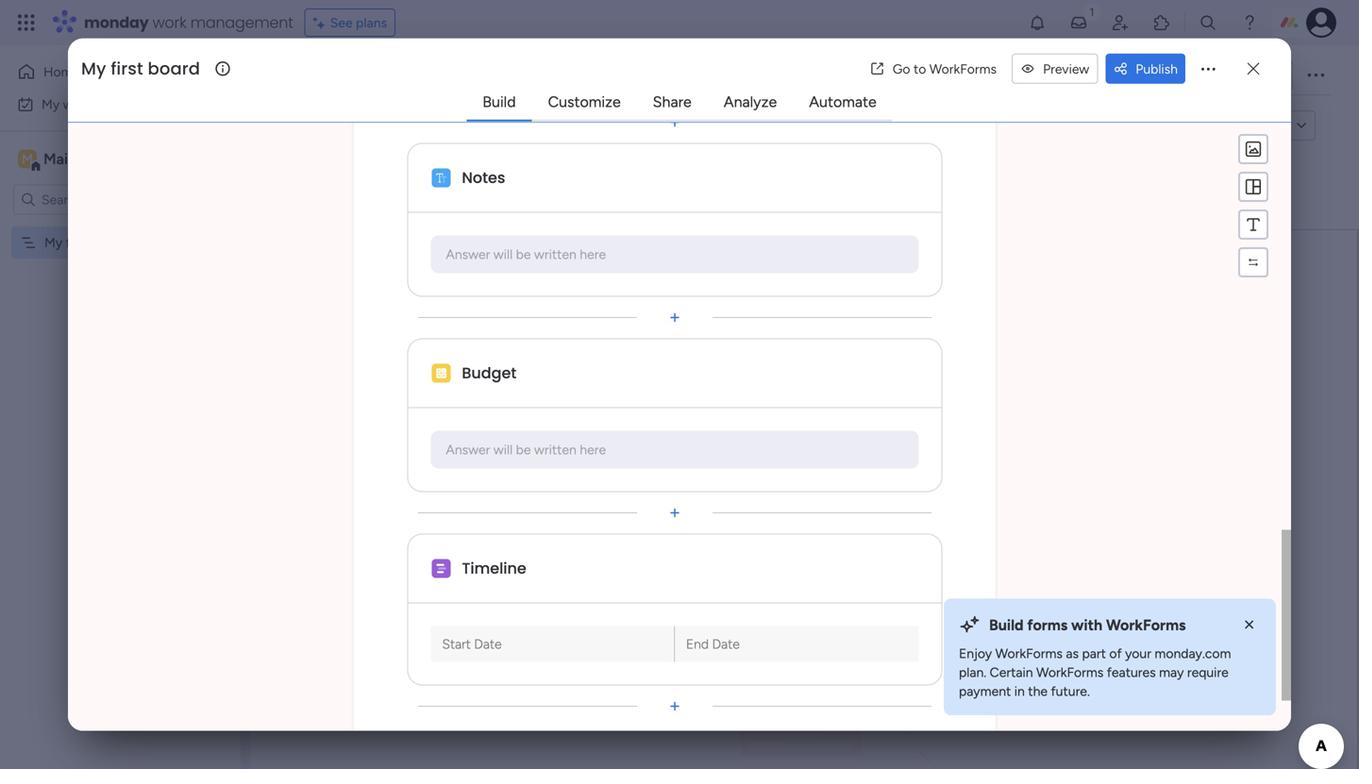 Task type: describe. For each thing, give the bounding box(es) containing it.
build for build form
[[770, 459, 803, 477]]

form button
[[950, 60, 1008, 91]]

my first board list box
[[0, 223, 241, 514]]

files
[[864, 68, 891, 84]]

let's
[[629, 386, 676, 418]]

files gallery button
[[850, 60, 950, 91]]

build form
[[770, 459, 839, 477]]

build link
[[468, 85, 531, 119]]

close image
[[1241, 616, 1260, 635]]

powered
[[379, 117, 438, 135]]

notes button
[[459, 163, 918, 193]]

answer for add new question image for budget
[[446, 442, 491, 458]]

workspace
[[80, 150, 155, 168]]

component__icon image for timeline
[[432, 559, 451, 578]]

customization tools toolbar
[[1239, 134, 1269, 277]]

answer will be written here for third add new question image from the bottom of the form form
[[446, 246, 607, 262]]

edit form button
[[286, 111, 356, 141]]

in
[[1015, 684, 1026, 700]]

invite / 1 button
[[1200, 60, 1294, 91]]

more actions image
[[1199, 59, 1218, 78]]

edit
[[294, 118, 317, 134]]

add view image
[[1020, 69, 1027, 82]]

my work
[[42, 96, 92, 112]]

menu image
[[1245, 215, 1264, 234]]

m
[[22, 151, 33, 167]]

component__icon image for budget
[[432, 364, 451, 383]]

with
[[1072, 616, 1103, 634]]

be for third add new question image from the bottom of the form form
[[516, 246, 531, 262]]

answer will be written here for add new question image for budget
[[446, 442, 607, 458]]

menu image
[[1245, 177, 1264, 196]]

home
[[43, 64, 80, 80]]

form
[[964, 68, 994, 84]]

background color and image selector image
[[1245, 140, 1264, 158]]

form for build form
[[807, 459, 839, 477]]

board inside "list box"
[[93, 235, 127, 251]]

will for add new question image for budget
[[494, 442, 513, 458]]

see plans button
[[305, 8, 396, 37]]

1
[[1280, 68, 1285, 84]]

gallery
[[894, 68, 935, 84]]

workforms up of
[[1107, 616, 1187, 634]]

apps image
[[1153, 13, 1172, 32]]

form for edit form
[[321, 118, 349, 134]]

first inside field
[[111, 56, 143, 81]]

written for third add new question image from the bottom of the form form
[[535, 246, 577, 262]]

to
[[914, 61, 927, 77]]

my first board inside field
[[81, 56, 200, 81]]

workspace selection element
[[18, 148, 158, 172]]

workforms inside button
[[930, 61, 997, 77]]

your inside 'enjoy workforms as part of your monday.com plan. certain workforms features may require payment in the future.'
[[1126, 646, 1152, 662]]

answer for third add new question image from the bottom of the form form
[[446, 246, 491, 262]]

preview
[[1044, 61, 1090, 77]]

publish
[[1136, 61, 1179, 77]]

see
[[330, 15, 353, 31]]

1 image
[[1084, 1, 1101, 22]]

analyze
[[724, 93, 777, 111]]

written for add new question image for budget
[[535, 442, 577, 458]]

automate
[[810, 93, 877, 111]]

1 add new question image from the top
[[666, 308, 685, 327]]

timeline
[[462, 558, 527, 579]]

automate link
[[794, 85, 892, 119]]

go to workforms
[[893, 61, 997, 77]]

search everything image
[[1199, 13, 1218, 32]]

end date
[[687, 636, 740, 652]]

go
[[893, 61, 911, 77]]

link
[[1261, 118, 1281, 134]]

home button
[[11, 57, 203, 87]]

forms
[[1028, 616, 1068, 634]]

build for build
[[483, 93, 516, 111]]

files gallery
[[864, 68, 935, 84]]

enjoy
[[960, 646, 993, 662]]

here for third add new question image from the bottom of the form form
[[580, 246, 607, 262]]

timeline button
[[459, 554, 918, 584]]



Task type: locate. For each thing, give the bounding box(es) containing it.
main workspace
[[43, 150, 155, 168]]

2 be from the top
[[516, 442, 531, 458]]

build inside alert
[[990, 616, 1024, 634]]

will
[[494, 246, 513, 262], [494, 442, 513, 458]]

the
[[1029, 684, 1048, 700]]

as
[[1067, 646, 1080, 662]]

work up my first board field
[[153, 12, 187, 33]]

1 vertical spatial component__icon image
[[432, 364, 451, 383]]

component__icon image for notes
[[432, 168, 451, 187]]

0 horizontal spatial build
[[483, 93, 516, 111]]

0 vertical spatial component__icon image
[[432, 168, 451, 187]]

work inside button
[[63, 96, 92, 112]]

first down search in workspace field
[[66, 235, 89, 251]]

add new question image
[[666, 308, 685, 327], [666, 504, 685, 523], [666, 697, 685, 716]]

invite
[[1235, 68, 1268, 84]]

0 vertical spatial board
[[148, 56, 200, 81]]

1 horizontal spatial by
[[740, 386, 767, 418]]

copy form link
[[1194, 118, 1281, 134]]

management
[[191, 12, 293, 33]]

copy
[[1194, 118, 1226, 134]]

monday.com
[[1155, 646, 1232, 662]]

1 horizontal spatial board
[[148, 56, 200, 81]]

start
[[682, 386, 733, 418]]

by right powered
[[442, 117, 459, 135]]

analyze link
[[709, 85, 793, 119]]

form inside "copy form link" button
[[1229, 118, 1258, 134]]

answer down notes
[[446, 246, 491, 262]]

will down the budget
[[494, 442, 513, 458]]

1 vertical spatial my
[[42, 96, 60, 112]]

workforms up future.
[[1037, 665, 1104, 681]]

2 will from the top
[[494, 442, 513, 458]]

work for monday
[[153, 12, 187, 33]]

2 vertical spatial add new question image
[[666, 697, 685, 716]]

1 be from the top
[[516, 246, 531, 262]]

customize link
[[533, 85, 636, 119]]

component__icon image left timeline in the left of the page
[[432, 559, 451, 578]]

my first board
[[81, 56, 200, 81], [44, 235, 127, 251]]

0 vertical spatial my
[[81, 56, 106, 81]]

main
[[43, 150, 77, 168]]

2 vertical spatial component__icon image
[[432, 559, 451, 578]]

0 vertical spatial build
[[483, 93, 516, 111]]

by
[[442, 117, 459, 135], [740, 386, 767, 418]]

date right start
[[475, 636, 502, 652]]

first inside "list box"
[[66, 235, 89, 251]]

1 vertical spatial answer
[[446, 442, 491, 458]]

tab list containing build
[[467, 84, 893, 122]]

be
[[516, 246, 531, 262], [516, 442, 531, 458]]

my down the 'home'
[[42, 96, 60, 112]]

date right end
[[713, 636, 740, 652]]

your up "features"
[[1126, 646, 1152, 662]]

end
[[687, 636, 709, 652]]

form form
[[68, 0, 1292, 731]]

invite members image
[[1112, 13, 1130, 32]]

workforms up certain
[[996, 646, 1063, 662]]

of
[[1110, 646, 1123, 662]]

go to workforms button
[[863, 54, 1005, 84]]

board down monday work management
[[148, 56, 200, 81]]

2 vertical spatial my
[[44, 235, 63, 251]]

1 vertical spatial by
[[740, 386, 767, 418]]

share
[[653, 93, 692, 111]]

john smith image
[[1307, 8, 1337, 38]]

form inside edit form button
[[321, 118, 349, 134]]

your
[[870, 386, 919, 418], [1126, 646, 1152, 662]]

edit form
[[294, 118, 349, 134]]

payment
[[960, 684, 1012, 700]]

date
[[475, 636, 502, 652], [713, 636, 740, 652]]

build inside tab list
[[483, 93, 516, 111]]

see plans
[[330, 15, 387, 31]]

my
[[81, 56, 106, 81], [42, 96, 60, 112], [44, 235, 63, 251]]

copy form link button
[[1159, 111, 1288, 141]]

start date
[[442, 636, 502, 652]]

part
[[1083, 646, 1107, 662]]

0 vertical spatial answer
[[446, 246, 491, 262]]

2 date from the left
[[713, 636, 740, 652]]

my first board up my work button
[[81, 56, 200, 81]]

date for end date
[[713, 636, 740, 652]]

0 vertical spatial here
[[580, 246, 607, 262]]

1 here from the top
[[580, 246, 607, 262]]

1 horizontal spatial work
[[153, 12, 187, 33]]

1 vertical spatial build
[[770, 459, 803, 477]]

build
[[483, 93, 516, 111], [770, 459, 803, 477], [990, 616, 1024, 634]]

build for build forms with workforms
[[990, 616, 1024, 634]]

0 vertical spatial be
[[516, 246, 531, 262]]

answer will be written here down the budget
[[446, 442, 607, 458]]

plans
[[356, 15, 387, 31]]

0 vertical spatial by
[[442, 117, 459, 135]]

0 horizontal spatial first
[[66, 235, 89, 251]]

add new question image for timeline
[[666, 697, 685, 716]]

2 answer from the top
[[446, 442, 491, 458]]

1 vertical spatial first
[[66, 235, 89, 251]]

your right building
[[870, 386, 919, 418]]

1 vertical spatial will
[[494, 442, 513, 458]]

written
[[535, 246, 577, 262], [535, 442, 577, 458]]

share link
[[638, 85, 707, 119]]

1 horizontal spatial first
[[111, 56, 143, 81]]

features
[[1108, 665, 1157, 681]]

board down search in workspace field
[[93, 235, 127, 251]]

invite / 1
[[1235, 68, 1285, 84]]

1 vertical spatial add new question image
[[666, 504, 685, 523]]

answer down the budget
[[446, 442, 491, 458]]

0 horizontal spatial your
[[870, 386, 919, 418]]

form inside 'build form' button
[[807, 459, 839, 477]]

2 horizontal spatial build
[[990, 616, 1024, 634]]

work down the 'home'
[[63, 96, 92, 112]]

1 vertical spatial my first board
[[44, 235, 127, 251]]

notes
[[462, 167, 506, 188]]

preview button
[[1012, 54, 1099, 84]]

notifications image
[[1028, 13, 1047, 32]]

1 horizontal spatial build
[[770, 459, 803, 477]]

future.
[[1052, 684, 1091, 700]]

0 horizontal spatial board
[[93, 235, 127, 251]]

add new question image
[[666, 113, 685, 132]]

1 vertical spatial work
[[63, 96, 92, 112]]

1 answer from the top
[[446, 246, 491, 262]]

3 add new question image from the top
[[666, 697, 685, 716]]

add new question image for budget
[[666, 504, 685, 523]]

2 add new question image from the top
[[666, 504, 685, 523]]

2 written from the top
[[535, 442, 577, 458]]

1 vertical spatial answer will be written here
[[446, 442, 607, 458]]

customize
[[548, 93, 621, 111]]

2 vertical spatial build
[[990, 616, 1024, 634]]

My first board field
[[76, 56, 213, 81]]

2 component__icon image from the top
[[432, 364, 451, 383]]

component__icon image left notes
[[432, 168, 451, 187]]

publish button
[[1106, 54, 1186, 84]]

will down notes
[[494, 246, 513, 262]]

my first board inside "list box"
[[44, 235, 127, 251]]

board inside field
[[148, 56, 200, 81]]

by right start
[[740, 386, 767, 418]]

date for start date
[[475, 636, 502, 652]]

1 vertical spatial your
[[1126, 646, 1152, 662]]

0 vertical spatial will
[[494, 246, 513, 262]]

form for copy form link
[[1229, 118, 1258, 134]]

budget button
[[459, 358, 918, 388]]

tab list
[[467, 84, 893, 122]]

workforms
[[930, 61, 997, 77], [1107, 616, 1187, 634], [996, 646, 1063, 662], [1037, 665, 1104, 681]]

0 horizontal spatial work
[[63, 96, 92, 112]]

start
[[442, 636, 471, 652]]

build left forms
[[990, 616, 1024, 634]]

first up my work button
[[111, 56, 143, 81]]

my right the 'home'
[[81, 56, 106, 81]]

1 horizontal spatial date
[[713, 636, 740, 652]]

monday work management
[[84, 12, 293, 33]]

work
[[153, 12, 187, 33], [63, 96, 92, 112]]

will for third add new question image from the bottom of the form form
[[494, 246, 513, 262]]

require
[[1188, 665, 1229, 681]]

my inside "list box"
[[44, 235, 63, 251]]

here for add new question image for budget
[[580, 442, 607, 458]]

may
[[1160, 665, 1185, 681]]

monday
[[84, 12, 149, 33]]

my inside field
[[81, 56, 106, 81]]

1 horizontal spatial your
[[1126, 646, 1152, 662]]

certain
[[990, 665, 1034, 681]]

1 vertical spatial board
[[93, 235, 127, 251]]

1 date from the left
[[475, 636, 502, 652]]

build down let's start by building your form
[[770, 459, 803, 477]]

0 horizontal spatial by
[[442, 117, 459, 135]]

0 vertical spatial work
[[153, 12, 187, 33]]

my down search in workspace field
[[44, 235, 63, 251]]

help image
[[1241, 13, 1260, 32]]

1 answer will be written here from the top
[[446, 246, 607, 262]]

0 vertical spatial written
[[535, 246, 577, 262]]

work for my
[[63, 96, 92, 112]]

0 horizontal spatial date
[[475, 636, 502, 652]]

2 here from the top
[[580, 442, 607, 458]]

my inside button
[[42, 96, 60, 112]]

let's start by building your form
[[629, 386, 979, 418]]

1 will from the top
[[494, 246, 513, 262]]

component__icon image
[[432, 168, 451, 187], [432, 364, 451, 383], [432, 559, 451, 578]]

1 vertical spatial here
[[580, 442, 607, 458]]

0 vertical spatial your
[[870, 386, 919, 418]]

my work button
[[11, 89, 203, 119]]

budget
[[462, 362, 517, 384]]

build forms with workforms alert
[[944, 599, 1277, 716]]

0 vertical spatial first
[[111, 56, 143, 81]]

0 vertical spatial my first board
[[81, 56, 200, 81]]

workspace image
[[18, 149, 37, 170]]

1 vertical spatial written
[[535, 442, 577, 458]]

1 component__icon image from the top
[[432, 168, 451, 187]]

workforms right to at the right top of the page
[[930, 61, 997, 77]]

Search in workspace field
[[40, 189, 158, 211]]

answer will be written here
[[446, 246, 607, 262], [446, 442, 607, 458]]

select product image
[[17, 13, 36, 32]]

first
[[111, 56, 143, 81], [66, 235, 89, 251]]

1 written from the top
[[535, 246, 577, 262]]

answer
[[446, 246, 491, 262], [446, 442, 491, 458]]

plan.
[[960, 665, 987, 681]]

inbox image
[[1070, 13, 1089, 32]]

build up workforms logo
[[483, 93, 516, 111]]

building
[[774, 386, 864, 418]]

workforms logo image
[[466, 111, 573, 141]]

2 answer will be written here from the top
[[446, 442, 607, 458]]

answer will be written here down notes
[[446, 246, 607, 262]]

1 vertical spatial be
[[516, 442, 531, 458]]

build forms with workforms
[[990, 616, 1187, 634]]

be for add new question image for budget
[[516, 442, 531, 458]]

my first board down search in workspace field
[[44, 235, 127, 251]]

0 vertical spatial answer will be written here
[[446, 246, 607, 262]]

option
[[0, 226, 241, 229]]

build form button
[[754, 449, 854, 487]]

board
[[148, 56, 200, 81], [93, 235, 127, 251]]

form
[[1229, 118, 1258, 134], [321, 118, 349, 134], [926, 386, 979, 418], [807, 459, 839, 477]]

build inside button
[[770, 459, 803, 477]]

enjoy workforms as part of your monday.com plan. certain workforms features may require payment in the future.
[[960, 646, 1232, 700]]

3 component__icon image from the top
[[432, 559, 451, 578]]

powered by
[[379, 117, 459, 135]]

/
[[1271, 68, 1277, 84]]

here
[[580, 246, 607, 262], [580, 442, 607, 458]]

0 vertical spatial add new question image
[[666, 308, 685, 327]]

component__icon image left the budget
[[432, 364, 451, 383]]



Task type: vqa. For each thing, say whether or not it's contained in the screenshot.
1 "image"
yes



